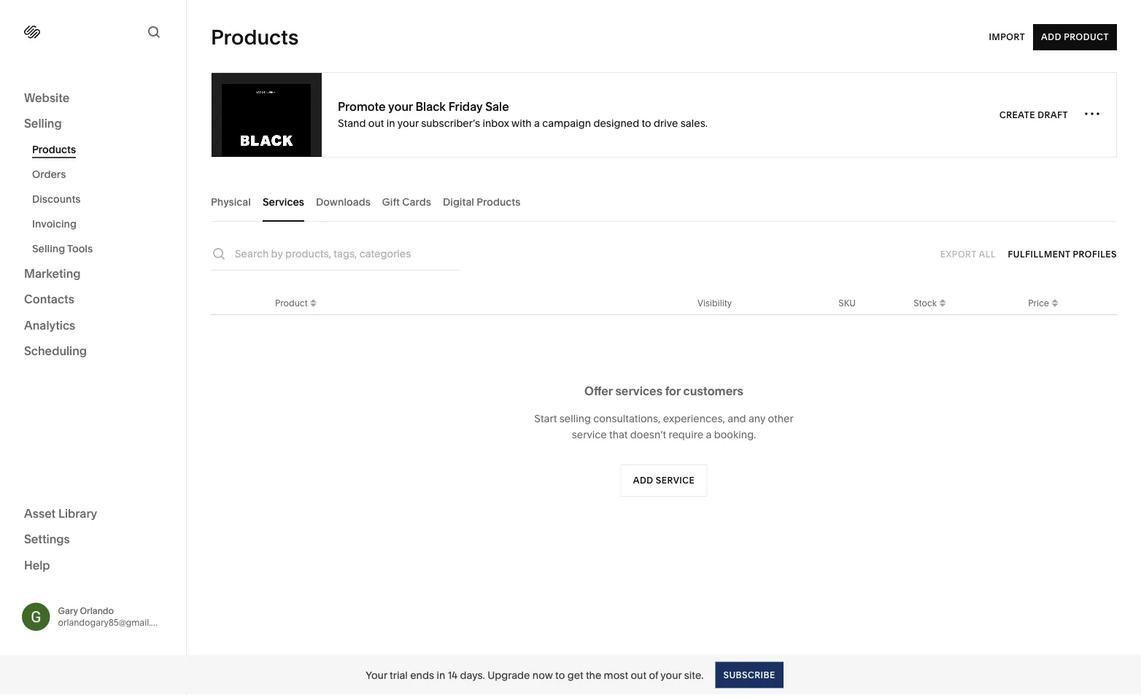 Task type: describe. For each thing, give the bounding box(es) containing it.
and
[[728, 413, 746, 425]]

service inside start selling consultations, experiences, and any other service that doesn't require a booking.
[[572, 429, 607, 441]]

ends
[[410, 669, 434, 681]]

site.
[[684, 669, 704, 681]]

services button
[[263, 182, 304, 222]]

subscribe button
[[715, 662, 783, 688]]

get
[[567, 669, 583, 681]]

selling for selling tools
[[32, 243, 65, 255]]

digital
[[443, 196, 474, 208]]

gary orlando orlandogary85@gmail.com
[[58, 606, 169, 628]]

sale
[[485, 100, 509, 114]]

that
[[609, 429, 628, 441]]

in inside promote your black friday sale stand out in your subscriber's inbox with a campaign designed to drive sales.
[[387, 117, 395, 129]]

most
[[604, 669, 628, 681]]

selling tools
[[32, 243, 93, 255]]

analytics link
[[24, 317, 162, 335]]

orlandogary85@gmail.com
[[58, 617, 169, 628]]

import button
[[989, 24, 1025, 50]]

selling link
[[24, 116, 162, 133]]

inbox
[[483, 117, 509, 129]]

physical button
[[211, 182, 251, 222]]

friday
[[448, 100, 483, 114]]

sales.
[[680, 117, 708, 129]]

of
[[649, 669, 658, 681]]

analytics
[[24, 318, 75, 332]]

require
[[669, 429, 703, 441]]

promote your black friday sale stand out in your subscriber's inbox with a campaign designed to drive sales.
[[338, 100, 708, 129]]

out inside promote your black friday sale stand out in your subscriber's inbox with a campaign designed to drive sales.
[[368, 117, 384, 129]]

tab list containing physical
[[211, 182, 1117, 222]]

1 horizontal spatial in
[[437, 669, 445, 681]]

contacts link
[[24, 291, 162, 309]]

a inside promote your black friday sale stand out in your subscriber's inbox with a campaign designed to drive sales.
[[534, 117, 540, 129]]

selling tools link
[[32, 236, 170, 261]]

2 vertical spatial your
[[660, 669, 682, 681]]

discounts
[[32, 193, 81, 205]]

trial
[[390, 669, 408, 681]]

campaign
[[542, 117, 591, 129]]

library
[[58, 506, 97, 521]]

gift cards
[[382, 196, 431, 208]]

sku
[[839, 298, 856, 308]]

for
[[665, 384, 681, 398]]

digital products button
[[443, 182, 520, 222]]

downloads
[[316, 196, 370, 208]]

stand
[[338, 117, 366, 129]]

create draft
[[999, 109, 1068, 120]]

price
[[1028, 298, 1049, 308]]

gary
[[58, 606, 78, 616]]

all
[[979, 249, 996, 259]]

with
[[511, 117, 532, 129]]

add service button
[[621, 465, 707, 497]]

drive
[[654, 117, 678, 129]]

create
[[999, 109, 1035, 120]]

products inside button
[[477, 196, 520, 208]]

gift cards button
[[382, 182, 431, 222]]

other
[[768, 413, 794, 425]]

add for add product
[[1041, 32, 1061, 42]]

customers
[[683, 384, 743, 398]]

products link
[[32, 137, 170, 162]]

scheduling
[[24, 344, 87, 358]]

doesn't
[[630, 429, 666, 441]]

selling for selling
[[24, 116, 62, 131]]

asset library link
[[24, 506, 162, 523]]

now
[[532, 669, 553, 681]]

draft
[[1038, 109, 1068, 120]]

a inside start selling consultations, experiences, and any other service that doesn't require a booking.
[[706, 429, 712, 441]]

promote
[[338, 100, 386, 114]]

0 horizontal spatial to
[[555, 669, 565, 681]]

booking.
[[714, 429, 756, 441]]

asset
[[24, 506, 56, 521]]

marketing
[[24, 266, 81, 281]]

1 horizontal spatial products
[[211, 25, 299, 50]]

orlando
[[80, 606, 114, 616]]

fulfillment
[[1008, 249, 1070, 259]]

designed
[[593, 117, 639, 129]]

digital products
[[443, 196, 520, 208]]

tools
[[67, 243, 93, 255]]

visibility
[[697, 298, 732, 308]]



Task type: vqa. For each thing, say whether or not it's contained in the screenshot.
NO
no



Task type: locate. For each thing, give the bounding box(es) containing it.
settings link
[[24, 531, 162, 549]]

fulfillment profiles
[[1008, 249, 1117, 259]]

1 horizontal spatial product
[[1064, 32, 1109, 42]]

subscriber's
[[421, 117, 480, 129]]

consultations,
[[593, 413, 661, 425]]

0 vertical spatial selling
[[24, 116, 62, 131]]

1 vertical spatial a
[[706, 429, 712, 441]]

1 horizontal spatial add
[[1041, 32, 1061, 42]]

asset library
[[24, 506, 97, 521]]

0 vertical spatial to
[[642, 117, 651, 129]]

to left drive
[[642, 117, 651, 129]]

a down experiences,
[[706, 429, 712, 441]]

1 horizontal spatial service
[[656, 475, 695, 486]]

a right with
[[534, 117, 540, 129]]

out left of on the right bottom of the page
[[631, 669, 646, 681]]

discounts link
[[32, 187, 170, 212]]

2 vertical spatial products
[[477, 196, 520, 208]]

selling
[[24, 116, 62, 131], [32, 243, 65, 255]]

fulfillment profiles button
[[1008, 241, 1117, 267]]

offer services for customers
[[584, 384, 743, 398]]

0 horizontal spatial service
[[572, 429, 607, 441]]

1 vertical spatial in
[[437, 669, 445, 681]]

create draft button
[[999, 102, 1068, 128]]

product inside button
[[1064, 32, 1109, 42]]

your trial ends in 14 days. upgrade now to get the most out of your site.
[[366, 669, 704, 681]]

start
[[534, 413, 557, 425]]

0 vertical spatial your
[[388, 100, 413, 114]]

invoicing
[[32, 218, 77, 230]]

1 vertical spatial selling
[[32, 243, 65, 255]]

0 horizontal spatial in
[[387, 117, 395, 129]]

add product
[[1041, 32, 1109, 42]]

add product button
[[1033, 24, 1117, 50]]

add down doesn't
[[633, 475, 653, 486]]

upgrade
[[487, 669, 530, 681]]

tab list
[[211, 182, 1117, 222]]

add inside button
[[1041, 32, 1061, 42]]

1 vertical spatial your
[[397, 117, 419, 129]]

profiles
[[1073, 249, 1117, 259]]

service down selling
[[572, 429, 607, 441]]

in
[[387, 117, 395, 129], [437, 669, 445, 681]]

import
[[989, 32, 1025, 42]]

out down promote
[[368, 117, 384, 129]]

0 horizontal spatial add
[[633, 475, 653, 486]]

settings
[[24, 532, 70, 546]]

cards
[[402, 196, 431, 208]]

service down require
[[656, 475, 695, 486]]

1 vertical spatial product
[[275, 298, 308, 308]]

physical
[[211, 196, 251, 208]]

to left get
[[555, 669, 565, 681]]

your
[[388, 100, 413, 114], [397, 117, 419, 129], [660, 669, 682, 681]]

0 horizontal spatial product
[[275, 298, 308, 308]]

services
[[615, 384, 663, 398]]

service inside button
[[656, 475, 695, 486]]

stock
[[914, 298, 937, 308]]

0 vertical spatial in
[[387, 117, 395, 129]]

dropdown icon image
[[308, 295, 319, 307], [937, 295, 948, 307], [1049, 295, 1061, 307], [308, 299, 319, 311], [937, 299, 948, 311], [1049, 299, 1061, 311]]

product
[[1064, 32, 1109, 42], [275, 298, 308, 308]]

1 vertical spatial service
[[656, 475, 695, 486]]

Search by products, tags, categories field
[[235, 246, 460, 262]]

out
[[368, 117, 384, 129], [631, 669, 646, 681]]

1 horizontal spatial to
[[642, 117, 651, 129]]

black
[[415, 100, 446, 114]]

website link
[[24, 90, 162, 107]]

scheduling link
[[24, 343, 162, 360]]

services
[[263, 196, 304, 208]]

days.
[[460, 669, 485, 681]]

invoicing link
[[32, 212, 170, 236]]

0 vertical spatial products
[[211, 25, 299, 50]]

gift
[[382, 196, 400, 208]]

your down black at the top left
[[397, 117, 419, 129]]

marketing link
[[24, 266, 162, 283]]

1 vertical spatial to
[[555, 669, 565, 681]]

0 vertical spatial out
[[368, 117, 384, 129]]

in right stand
[[387, 117, 395, 129]]

start selling consultations, experiences, and any other service that doesn't require a booking.
[[534, 413, 794, 441]]

1 vertical spatial products
[[32, 143, 76, 156]]

downloads button
[[316, 182, 370, 222]]

help link
[[24, 557, 50, 573]]

1 horizontal spatial out
[[631, 669, 646, 681]]

0 vertical spatial a
[[534, 117, 540, 129]]

0 vertical spatial product
[[1064, 32, 1109, 42]]

0 vertical spatial service
[[572, 429, 607, 441]]

orders
[[32, 168, 66, 181]]

0 vertical spatial add
[[1041, 32, 1061, 42]]

export all button
[[940, 241, 996, 267]]

selling up marketing
[[32, 243, 65, 255]]

selling
[[559, 413, 591, 425]]

help
[[24, 558, 50, 572]]

add inside button
[[633, 475, 653, 486]]

your left black at the top left
[[388, 100, 413, 114]]

subscribe
[[723, 670, 775, 680]]

experiences,
[[663, 413, 725, 425]]

add right import
[[1041, 32, 1061, 42]]

add for add service
[[633, 475, 653, 486]]

0 horizontal spatial a
[[534, 117, 540, 129]]

add service
[[633, 475, 695, 486]]

export all
[[940, 249, 996, 259]]

1 vertical spatial out
[[631, 669, 646, 681]]

1 horizontal spatial a
[[706, 429, 712, 441]]

2 horizontal spatial products
[[477, 196, 520, 208]]

your right of on the right bottom of the page
[[660, 669, 682, 681]]

any
[[748, 413, 765, 425]]

0 horizontal spatial out
[[368, 117, 384, 129]]

14
[[448, 669, 457, 681]]

0 horizontal spatial products
[[32, 143, 76, 156]]

offer
[[584, 384, 613, 398]]

1 vertical spatial add
[[633, 475, 653, 486]]

to inside promote your black friday sale stand out in your subscriber's inbox with a campaign designed to drive sales.
[[642, 117, 651, 129]]

in left 14 at the left bottom of the page
[[437, 669, 445, 681]]

add
[[1041, 32, 1061, 42], [633, 475, 653, 486]]

orders link
[[32, 162, 170, 187]]

contacts
[[24, 292, 74, 306]]

the
[[586, 669, 601, 681]]

selling down website
[[24, 116, 62, 131]]

a
[[534, 117, 540, 129], [706, 429, 712, 441]]



